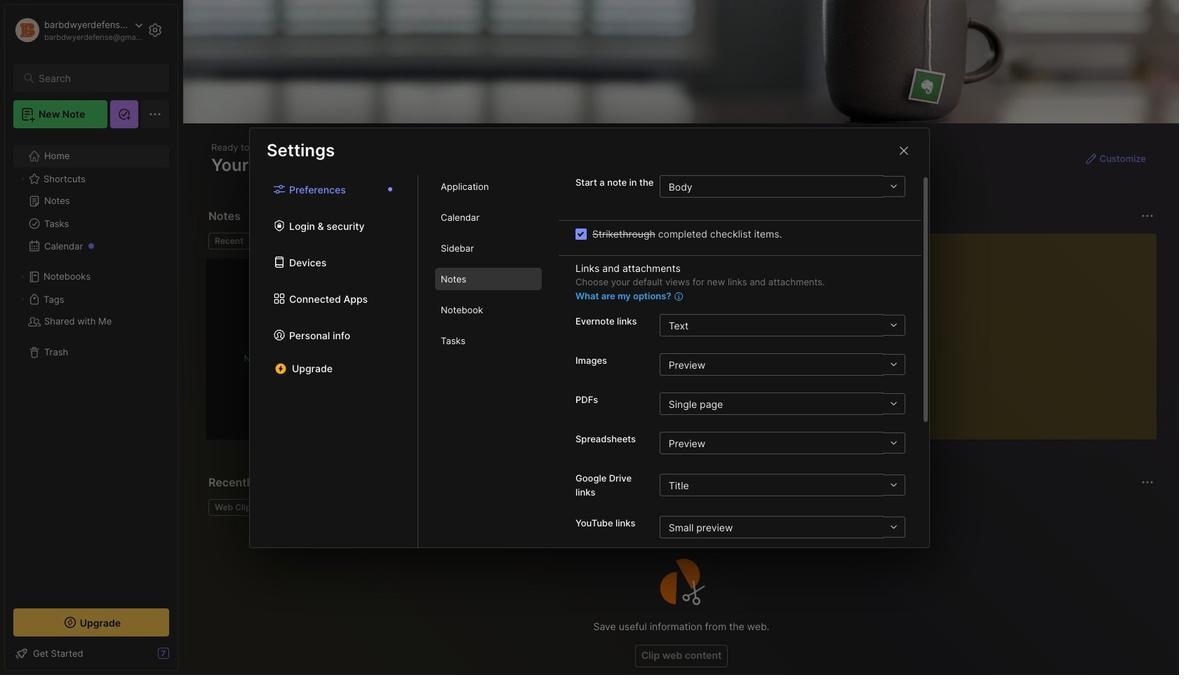 Task type: describe. For each thing, give the bounding box(es) containing it.
Choose default view option for Evernote links field
[[659, 314, 905, 337]]

tree inside main element
[[5, 137, 178, 597]]

close image
[[895, 142, 912, 159]]

Choose default view option for Google Drive links field
[[659, 474, 905, 497]]



Task type: locate. For each thing, give the bounding box(es) containing it.
expand notebooks image
[[18, 273, 27, 281]]

Choose default view option for YouTube links field
[[659, 517, 905, 539]]

main element
[[0, 0, 182, 676]]

tree
[[5, 137, 178, 597]]

Select30 checkbox
[[575, 228, 587, 240]]

Start writing… text field
[[863, 234, 1156, 429]]

Search text field
[[39, 72, 156, 85]]

expand tags image
[[18, 295, 27, 304]]

settings image
[[147, 22, 164, 39]]

none search field inside main element
[[39, 69, 156, 86]]

Choose default view option for PDFs field
[[659, 393, 905, 415]]

Start a new note in the body or title. field
[[659, 175, 905, 198]]

tab list
[[250, 175, 418, 548], [418, 175, 559, 548], [208, 233, 829, 250]]

tab
[[435, 175, 542, 198], [435, 206, 542, 229], [208, 233, 250, 250], [255, 233, 312, 250], [435, 237, 542, 260], [435, 268, 542, 291], [435, 299, 542, 321], [435, 330, 542, 352], [208, 500, 262, 517]]

Choose default view option for Spreadsheets field
[[659, 432, 905, 455]]

Choose default view option for Images field
[[659, 354, 905, 376]]

None search field
[[39, 69, 156, 86]]



Task type: vqa. For each thing, say whether or not it's contained in the screenshot.
the Kendall Parks field
no



